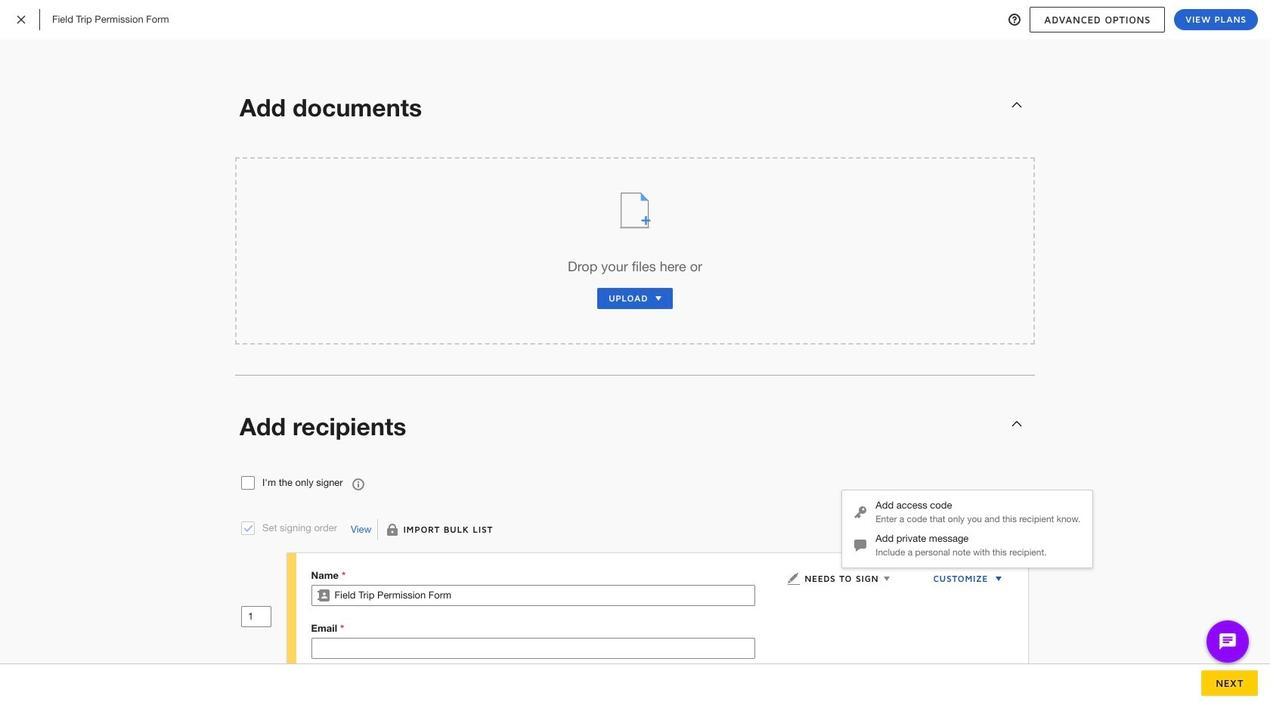 Task type: vqa. For each thing, say whether or not it's contained in the screenshot.
Recipient action options, group 1 menu
yes



Task type: locate. For each thing, give the bounding box(es) containing it.
None text field
[[312, 639, 755, 659]]

recipient action options, group 1 menu
[[843, 496, 1093, 563]]

None number field
[[242, 607, 271, 627]]

None text field
[[335, 586, 755, 606]]



